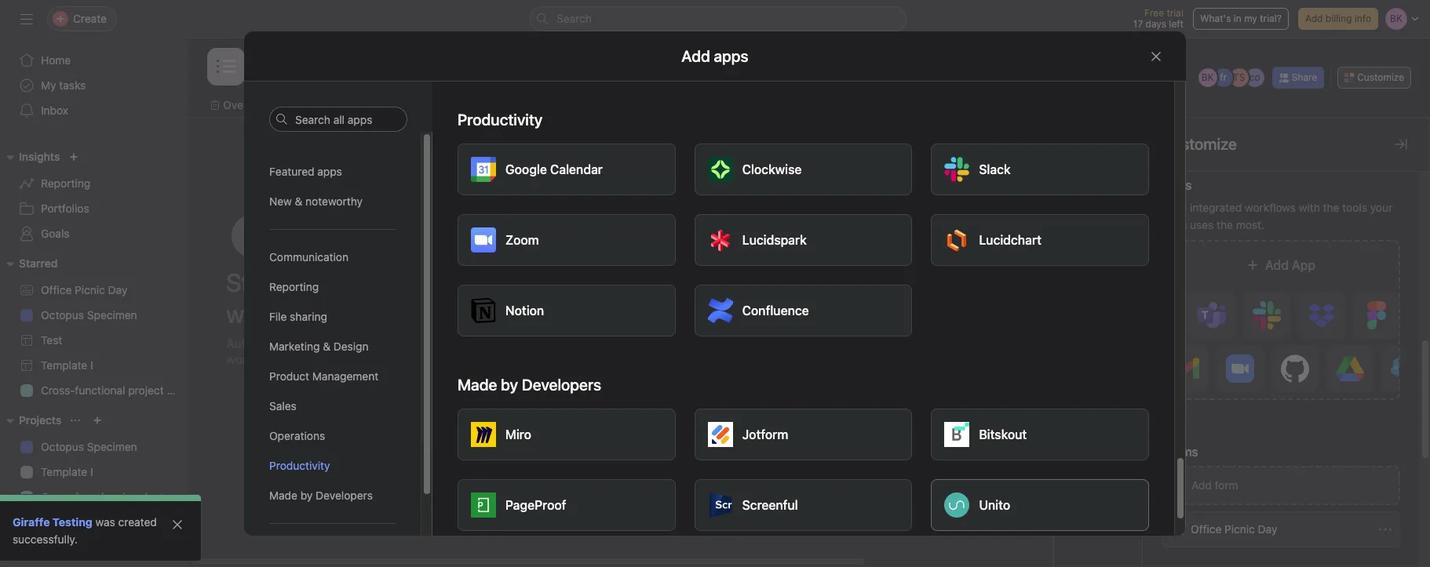 Task type: describe. For each thing, give the bounding box(es) containing it.
screenful
[[742, 498, 798, 513]]

template i link inside projects element
[[9, 460, 179, 485]]

confluence button
[[694, 285, 912, 337]]

reporting inside reporting link
[[41, 177, 90, 190]]

app
[[1292, 258, 1315, 272]]

added
[[734, 229, 779, 247]]

dashboards
[[94, 516, 154, 529]]

two minutes
[[354, 299, 485, 328]]

automatically?
[[930, 343, 996, 355]]

sales
[[269, 400, 296, 413]]

insights element
[[0, 143, 188, 250]]

starred element
[[0, 250, 188, 407]]

integrated
[[1190, 201, 1242, 214]]

close image
[[171, 519, 184, 531]]

team
[[1162, 218, 1187, 232]]

next
[[780, 489, 804, 503]]

tasks down section
[[970, 288, 993, 300]]

specimen for 2nd octopus specimen link from the bottom
[[87, 308, 137, 322]]

search
[[556, 12, 592, 25]]

functional inside starred element
[[75, 384, 125, 397]]

marketing for marketing & design
[[269, 340, 320, 353]]

was created successfully.
[[13, 516, 157, 546]]

trial
[[1167, 7, 1184, 19]]

search button
[[530, 6, 907, 31]]

add to starred image
[[395, 71, 407, 83]]

fields
[[1090, 191, 1114, 202]]

template i link inside starred element
[[9, 353, 179, 378]]

billing
[[1325, 13, 1352, 24]]

template i for template i link within the starred element
[[41, 359, 93, 372]]

notion button
[[458, 285, 676, 337]]

what
[[1046, 329, 1069, 341]]

building
[[284, 267, 370, 297]]

slack image
[[944, 157, 970, 182]]

octopus for second octopus specimen link from the top
[[41, 440, 84, 454]]

portfolios
[[41, 202, 89, 215]]

lucidspark image
[[708, 228, 733, 253]]

jotform button
[[694, 409, 912, 461]]

giraffe testing link
[[13, 516, 92, 529]]

marketing for marketing dashboards
[[41, 516, 91, 529]]

search list box
[[530, 6, 907, 31]]

fr
[[1220, 71, 1227, 83]]

by
[[300, 489, 313, 502]]

template for template i link inside projects element
[[41, 465, 87, 479]]

to inside how are tasks being added to this project?
[[782, 229, 797, 247]]

close this dialog image
[[1150, 50, 1162, 62]]

test link
[[9, 328, 179, 353]]

& for noteworthy
[[295, 195, 302, 208]]

design
[[333, 340, 369, 353]]

0 horizontal spatial office picnic day button
[[571, 362, 814, 398]]

lucidchart button
[[931, 214, 1149, 266]]

1 octopus specimen link from the top
[[9, 303, 179, 328]]

octopus specimen inside starred element
[[41, 308, 137, 322]]

marketing & design
[[269, 340, 369, 353]]

bitskout image
[[944, 422, 970, 447]]

0 horizontal spatial customize
[[1162, 135, 1237, 153]]

goals
[[41, 227, 70, 240]]

2 octopus specimen link from the top
[[9, 435, 179, 460]]

pageproof button
[[458, 480, 676, 531]]

section,
[[1008, 329, 1044, 341]]

build integrated workflows with the tools your team uses the most.
[[1162, 201, 1393, 232]]

global element
[[0, 38, 188, 133]]

slack button
[[931, 144, 1149, 195]]

product management
[[269, 370, 378, 383]]

new & noteworthy button
[[269, 187, 396, 217]]

next button
[[770, 482, 814, 511]]

made by developers
[[269, 489, 373, 502]]

add for add collaborators
[[921, 427, 941, 441]]

2 vertical spatial day
[[1258, 523, 1277, 536]]

productivity button
[[269, 451, 396, 481]]

file
[[269, 310, 287, 323]]

overview link
[[210, 97, 271, 114]]

start
[[226, 267, 278, 297]]

projects element
[[0, 407, 188, 567]]

office picnic day inside starred element
[[41, 283, 127, 297]]

add collaborators
[[921, 427, 1010, 441]]

octopus for 2nd octopus specimen link from the bottom
[[41, 308, 84, 322]]

workflows
[[1245, 201, 1296, 214]]

& for design
[[323, 340, 330, 353]]

1 vertical spatial your
[[375, 267, 423, 297]]

add billing info
[[1305, 13, 1371, 24]]

day inside starred element
[[108, 283, 127, 297]]

reporting link
[[9, 171, 179, 196]]

portfolios link
[[9, 196, 179, 221]]

uses
[[1190, 218, 1214, 232]]

starred
[[19, 257, 58, 270]]

process
[[358, 336, 404, 350]]

how are tasks being added to this project?
[[588, 229, 797, 269]]

zoom image
[[471, 228, 496, 253]]

i for template i link within the starred element
[[90, 359, 93, 372]]

tasks inside global element
[[59, 78, 86, 92]]

miro
[[505, 428, 531, 442]]

noteworthy
[[305, 195, 363, 208]]

close details image
[[1395, 138, 1407, 151]]

2 vertical spatial your
[[286, 336, 312, 350]]

how
[[588, 229, 620, 247]]

confluence image
[[708, 298, 733, 323]]

2 vertical spatial office
[[1191, 523, 1222, 536]]

section
[[891, 232, 925, 244]]

customize inside dropdown button
[[1357, 71, 1404, 83]]

incomplete
[[918, 288, 967, 300]]

tools
[[1342, 201, 1367, 214]]

tasks inside how are tasks being added to this project?
[[650, 229, 687, 247]]

office picnic day link
[[9, 278, 179, 303]]

add apps
[[682, 47, 748, 65]]

notion image
[[471, 298, 496, 323]]

keep
[[432, 336, 460, 350]]

overview
[[223, 98, 271, 111]]

template for template i link within the starred element
[[41, 359, 87, 372]]

cross- inside projects element
[[41, 491, 75, 504]]

hide sidebar image
[[20, 13, 33, 25]]

google calendar button
[[458, 144, 676, 195]]

1 vertical spatial office picnic day
[[600, 373, 686, 387]]

created
[[118, 516, 157, 529]]

list
[[303, 98, 322, 111]]

reporting button
[[269, 272, 396, 302]]

free trial 17 days left
[[1133, 7, 1184, 30]]

lucidspark
[[742, 233, 807, 247]]

starred button
[[0, 254, 58, 273]]

by developers
[[501, 376, 601, 394]]

this project?
[[649, 251, 736, 269]]

in inside start building your workflow in two minutes automate your team's process and keep work flowing.
[[329, 299, 348, 328]]

add for add billing info
[[1305, 13, 1323, 24]]

calendar link
[[478, 97, 537, 114]]

are
[[624, 229, 646, 247]]



Task type: locate. For each thing, give the bounding box(es) containing it.
0 vertical spatial to
[[782, 229, 797, 247]]

1 horizontal spatial &
[[323, 340, 330, 353]]

marketing down file sharing
[[269, 340, 320, 353]]

project up created
[[128, 491, 164, 504]]

sharing
[[290, 310, 327, 323]]

to right the added
[[782, 229, 797, 247]]

1 horizontal spatial the
[[1323, 201, 1339, 214]]

office up miro button
[[600, 373, 631, 387]]

None text field
[[254, 63, 365, 91]]

1 plan from the top
[[167, 384, 188, 397]]

0 vertical spatial octopus
[[41, 308, 84, 322]]

what's in my trial? button
[[1193, 8, 1289, 30]]

template down test
[[41, 359, 87, 372]]

zoom
[[505, 233, 539, 247]]

1 vertical spatial functional
[[75, 491, 125, 504]]

template i inside projects element
[[41, 465, 93, 479]]

2 specimen from the top
[[87, 440, 137, 454]]

add collaborators button
[[891, 415, 1134, 454]]

i for template i link inside projects element
[[90, 465, 93, 479]]

0 vertical spatial specimen
[[87, 308, 137, 322]]

2 cross-functional project plan link from the top
[[9, 485, 188, 510]]

0 horizontal spatial the
[[1217, 218, 1233, 232]]

test
[[41, 334, 62, 347]]

Search all apps text field
[[269, 107, 407, 132]]

project
[[128, 384, 164, 397], [128, 491, 164, 504]]

new
[[269, 195, 292, 208]]

template inside starred element
[[41, 359, 87, 372]]

1 vertical spatial customize
[[1162, 135, 1237, 153]]

1 cross- from the top
[[41, 384, 75, 397]]

in left my
[[1234, 13, 1242, 24]]

jotform
[[742, 428, 788, 442]]

to
[[782, 229, 797, 247], [976, 329, 986, 341]]

share
[[1292, 71, 1317, 83]]

0 vertical spatial in
[[1234, 13, 1242, 24]]

the
[[1323, 201, 1339, 214], [1217, 218, 1233, 232]]

0 horizontal spatial marketing
[[41, 516, 91, 529]]

developers
[[316, 489, 373, 502]]

marketing & design button
[[269, 332, 396, 362]]

1 vertical spatial plan
[[167, 491, 188, 504]]

1 vertical spatial reporting
[[269, 280, 319, 294]]

0 horizontal spatial in
[[329, 299, 348, 328]]

octopus down projects
[[41, 440, 84, 454]]

made for made by developers
[[458, 376, 497, 394]]

2 cross- from the top
[[41, 491, 75, 504]]

octopus
[[41, 308, 84, 322], [41, 440, 84, 454]]

customize down info
[[1357, 71, 1404, 83]]

your up two minutes
[[375, 267, 423, 297]]

1 vertical spatial cross-functional project plan
[[41, 491, 188, 504]]

1 vertical spatial the
[[1217, 218, 1233, 232]]

timeline
[[415, 98, 459, 111]]

tasks inside when tasks move to this section, what should happen automatically?
[[923, 329, 947, 341]]

insights button
[[0, 148, 60, 166]]

1 template i link from the top
[[9, 353, 179, 378]]

0 vertical spatial customize
[[1357, 71, 1404, 83]]

functional inside projects element
[[75, 491, 125, 504]]

giraffe testing
[[13, 516, 92, 529]]

2 functional from the top
[[75, 491, 125, 504]]

1 template from the top
[[41, 359, 87, 372]]

0 vertical spatial your
[[1370, 201, 1393, 214]]

add left billing
[[1305, 13, 1323, 24]]

day
[[108, 283, 127, 297], [667, 373, 686, 387], [1258, 523, 1277, 536]]

0 vertical spatial marketing
[[269, 340, 320, 353]]

miro image
[[471, 422, 496, 447]]

2 plan from the top
[[167, 491, 188, 504]]

i down test link
[[90, 359, 93, 372]]

list image
[[217, 57, 235, 76]]

cross-functional project plan up "was"
[[41, 491, 188, 504]]

plan
[[167, 384, 188, 397], [167, 491, 188, 504]]

add left 'bitskout' image
[[921, 427, 941, 441]]

board
[[353, 98, 384, 111]]

pageproof image
[[471, 493, 496, 518]]

notion
[[505, 304, 544, 318]]

new & noteworthy
[[269, 195, 363, 208]]

1 vertical spatial template i link
[[9, 460, 179, 485]]

2 octopus from the top
[[41, 440, 84, 454]]

projects button
[[0, 411, 62, 430]]

1 functional from the top
[[75, 384, 125, 397]]

what's in my trial?
[[1200, 13, 1282, 24]]

screenful button
[[694, 480, 912, 531]]

0 vertical spatial i
[[90, 359, 93, 372]]

home link
[[9, 48, 179, 73]]

days
[[1146, 18, 1166, 30]]

product
[[269, 370, 309, 383]]

i up the marketing dashboards
[[90, 465, 93, 479]]

1 cross-functional project plan from the top
[[41, 384, 188, 397]]

octopus specimen link up test
[[9, 303, 179, 328]]

template
[[41, 359, 87, 372], [41, 465, 87, 479]]

& left design
[[323, 340, 330, 353]]

0 vertical spatial template i
[[41, 359, 93, 372]]

template up testing
[[41, 465, 87, 479]]

0 vertical spatial picnic
[[75, 283, 105, 297]]

1 i from the top
[[90, 359, 93, 372]]

1 horizontal spatial made
[[458, 376, 497, 394]]

0 vertical spatial day
[[108, 283, 127, 297]]

2 vertical spatial office picnic day
[[1191, 523, 1277, 536]]

being
[[691, 229, 730, 247]]

1 vertical spatial to
[[976, 329, 986, 341]]

lucidspark button
[[694, 214, 912, 266]]

0 vertical spatial template i link
[[9, 353, 179, 378]]

tasks left move
[[923, 329, 947, 341]]

0 vertical spatial cross-functional project plan
[[41, 384, 188, 397]]

office
[[41, 283, 72, 297], [600, 373, 631, 387], [1191, 523, 1222, 536]]

office down starred
[[41, 283, 72, 297]]

1 horizontal spatial your
[[375, 267, 423, 297]]

octopus inside projects element
[[41, 440, 84, 454]]

template i inside starred element
[[41, 359, 93, 372]]

projects
[[19, 414, 62, 427]]

1 vertical spatial octopus
[[41, 440, 84, 454]]

board link
[[340, 97, 384, 114]]

work flowing.
[[226, 352, 304, 366]]

1 horizontal spatial reporting
[[269, 280, 319, 294]]

made up miro icon
[[458, 376, 497, 394]]

add app button
[[1155, 240, 1406, 400]]

0 vertical spatial productivity
[[458, 111, 543, 129]]

made inside 'button'
[[269, 489, 297, 502]]

2 i from the top
[[90, 465, 93, 479]]

octopus specimen down office picnic day link
[[41, 308, 137, 322]]

2 horizontal spatial office picnic day
[[1191, 523, 1277, 536]]

1 horizontal spatial to
[[976, 329, 986, 341]]

start building your workflow in two minutes automate your team's process and keep work flowing.
[[226, 267, 485, 366]]

template i link down test
[[9, 353, 179, 378]]

2 cross-functional project plan from the top
[[41, 491, 188, 504]]

octopus specimen
[[41, 308, 137, 322], [41, 440, 137, 454]]

marketing inside marketing dashboards link
[[41, 516, 91, 529]]

specimen inside projects element
[[87, 440, 137, 454]]

communication button
[[269, 243, 396, 272]]

featured apps
[[269, 165, 342, 178]]

0 vertical spatial &
[[295, 195, 302, 208]]

office down add form
[[1191, 523, 1222, 536]]

office picnic day button up jotform icon
[[571, 362, 814, 398]]

forms
[[1162, 445, 1198, 459]]

made by developers
[[458, 376, 601, 394]]

i inside projects element
[[90, 465, 93, 479]]

info
[[1355, 13, 1371, 24]]

0 vertical spatial octopus specimen
[[41, 308, 137, 322]]

plan inside starred element
[[167, 384, 188, 397]]

productivity up the google calendar image
[[458, 111, 543, 129]]

1 horizontal spatial customize
[[1357, 71, 1404, 83]]

project for first cross-functional project plan link from the bottom of the page
[[128, 491, 164, 504]]

1 vertical spatial project
[[128, 491, 164, 504]]

1 octopus from the top
[[41, 308, 84, 322]]

my
[[1244, 13, 1257, 24]]

1 vertical spatial day
[[667, 373, 686, 387]]

0 horizontal spatial to
[[782, 229, 797, 247]]

cross-functional project plan down test link
[[41, 384, 188, 397]]

made
[[458, 376, 497, 394], [269, 489, 297, 502]]

your right tools
[[1370, 201, 1393, 214]]

invite
[[44, 540, 72, 553]]

0 vertical spatial cross-
[[41, 384, 75, 397]]

marketing dashboards
[[41, 516, 154, 529]]

project for second cross-functional project plan link from the bottom
[[128, 384, 164, 397]]

1 octopus specimen from the top
[[41, 308, 137, 322]]

my tasks link
[[9, 73, 179, 98]]

1 horizontal spatial productivity
[[458, 111, 543, 129]]

0 horizontal spatial your
[[286, 336, 312, 350]]

productivity
[[458, 111, 543, 129], [269, 459, 330, 472]]

specimen down office picnic day link
[[87, 308, 137, 322]]

productivity down operations
[[269, 459, 330, 472]]

octopus specimen inside projects element
[[41, 440, 137, 454]]

functional down test link
[[75, 384, 125, 397]]

reporting up file sharing
[[269, 280, 319, 294]]

1 vertical spatial made
[[269, 489, 297, 502]]

your
[[1370, 201, 1393, 214], [375, 267, 423, 297], [286, 336, 312, 350]]

apps
[[317, 165, 342, 178]]

2 template i link from the top
[[9, 460, 179, 485]]

made by developers button
[[269, 481, 396, 511]]

1 horizontal spatial office picnic day
[[600, 373, 686, 387]]

1 horizontal spatial day
[[667, 373, 686, 387]]

0 vertical spatial office
[[41, 283, 72, 297]]

0 horizontal spatial day
[[108, 283, 127, 297]]

project down test link
[[128, 384, 164, 397]]

cross-functional project plan inside projects element
[[41, 491, 188, 504]]

to left this on the right of page
[[976, 329, 986, 341]]

add for add form
[[1191, 479, 1212, 492]]

this
[[988, 329, 1005, 341]]

tasks right my at the top left of the page
[[59, 78, 86, 92]]

3 incomplete tasks
[[910, 288, 993, 300]]

1 horizontal spatial office picnic day button
[[1162, 512, 1400, 548]]

2 horizontal spatial day
[[1258, 523, 1277, 536]]

picnic
[[75, 283, 105, 297], [633, 373, 664, 387], [1224, 523, 1255, 536]]

specimen inside starred element
[[87, 308, 137, 322]]

1 vertical spatial specimen
[[87, 440, 137, 454]]

1 vertical spatial office picnic day button
[[1162, 512, 1400, 548]]

add for add app
[[1265, 258, 1289, 272]]

& right new
[[295, 195, 302, 208]]

1 vertical spatial picnic
[[633, 373, 664, 387]]

unito button
[[931, 480, 1149, 531]]

1 vertical spatial productivity
[[269, 459, 330, 472]]

testing
[[53, 516, 92, 529]]

octopus inside starred element
[[41, 308, 84, 322]]

0 vertical spatial office picnic day button
[[571, 362, 814, 398]]

office inside starred element
[[41, 283, 72, 297]]

template i up testing
[[41, 465, 93, 479]]

inbox link
[[9, 98, 179, 123]]

google calendar image
[[471, 157, 496, 182]]

communication
[[269, 250, 349, 264]]

2 horizontal spatial picnic
[[1224, 523, 1255, 536]]

octopus specimen down projects
[[41, 440, 137, 454]]

functional up the marketing dashboards
[[75, 491, 125, 504]]

1 vertical spatial cross-
[[41, 491, 75, 504]]

manually
[[603, 296, 648, 309]]

1 horizontal spatial picnic
[[633, 373, 664, 387]]

0 horizontal spatial reporting
[[41, 177, 90, 190]]

0 vertical spatial the
[[1323, 201, 1339, 214]]

marketing up invite at the left of the page
[[41, 516, 91, 529]]

clockwise image
[[708, 157, 733, 182]]

0 vertical spatial made
[[458, 376, 497, 394]]

and
[[407, 336, 429, 350]]

1 vertical spatial &
[[323, 340, 330, 353]]

your inside build integrated workflows with the tools your team uses the most.
[[1370, 201, 1393, 214]]

cross-functional project plan inside starred element
[[41, 384, 188, 397]]

2 template from the top
[[41, 465, 87, 479]]

specimen up "was"
[[87, 440, 137, 454]]

1 vertical spatial in
[[329, 299, 348, 328]]

my tasks
[[41, 78, 86, 92]]

the down integrated
[[1217, 218, 1233, 232]]

1 horizontal spatial office
[[600, 373, 631, 387]]

in inside button
[[1234, 13, 1242, 24]]

0 vertical spatial functional
[[75, 384, 125, 397]]

template i for template i link inside projects element
[[41, 465, 93, 479]]

automate
[[226, 336, 283, 350]]

2 project from the top
[[128, 491, 164, 504]]

0 vertical spatial project
[[128, 384, 164, 397]]

octopus up test
[[41, 308, 84, 322]]

section
[[940, 256, 983, 270]]

0 horizontal spatial picnic
[[75, 283, 105, 297]]

product management button
[[269, 362, 396, 392]]

1 cross-functional project plan link from the top
[[9, 378, 188, 403]]

0 horizontal spatial office
[[41, 283, 72, 297]]

in
[[1234, 13, 1242, 24], [329, 299, 348, 328]]

1 specimen from the top
[[87, 308, 137, 322]]

collaborators
[[944, 427, 1010, 441]]

1 vertical spatial cross-functional project plan link
[[9, 485, 188, 510]]

marketing inside marketing & design button
[[269, 340, 320, 353]]

octopus specimen link down projects
[[9, 435, 179, 460]]

specimen for second octopus specimen link from the top
[[87, 440, 137, 454]]

add app
[[1265, 258, 1315, 272]]

i inside starred element
[[90, 359, 93, 372]]

2 vertical spatial picnic
[[1224, 523, 1255, 536]]

0 vertical spatial octopus specimen link
[[9, 303, 179, 328]]

0 vertical spatial cross-functional project plan link
[[9, 378, 188, 403]]

1 template i from the top
[[41, 359, 93, 372]]

lucidchart image
[[944, 228, 970, 253]]

2 horizontal spatial your
[[1370, 201, 1393, 214]]

cross- inside starred element
[[41, 384, 75, 397]]

office picnic day button down add form button
[[1162, 512, 1400, 548]]

template inside projects element
[[41, 465, 87, 479]]

the right with
[[1323, 201, 1339, 214]]

project inside starred element
[[128, 384, 164, 397]]

in up team's
[[329, 299, 348, 328]]

timeline link
[[403, 97, 459, 114]]

0 vertical spatial reporting
[[41, 177, 90, 190]]

customize button
[[1338, 67, 1411, 89]]

screenful image
[[708, 493, 733, 518]]

2 octopus specimen from the top
[[41, 440, 137, 454]]

0 vertical spatial plan
[[167, 384, 188, 397]]

what's
[[1200, 13, 1231, 24]]

1 vertical spatial marketing
[[41, 516, 91, 529]]

reporting up portfolios
[[41, 177, 90, 190]]

1 vertical spatial office
[[600, 373, 631, 387]]

made for made by developers
[[269, 489, 297, 502]]

0 horizontal spatial made
[[269, 489, 297, 502]]

to inside when tasks move to this section, what should happen automatically?
[[976, 329, 986, 341]]

cross-functional project plan link up the marketing dashboards
[[9, 485, 188, 510]]

1 horizontal spatial marketing
[[269, 340, 320, 353]]

0 horizontal spatial office picnic day
[[41, 283, 127, 297]]

1 vertical spatial octopus specimen link
[[9, 435, 179, 460]]

with
[[1299, 201, 1320, 214]]

add form button
[[1162, 466, 1400, 505]]

jotform image
[[708, 422, 733, 447]]

cross- up projects
[[41, 384, 75, 397]]

customize up apps
[[1162, 135, 1237, 153]]

plan inside projects element
[[167, 491, 188, 504]]

1 horizontal spatial in
[[1234, 13, 1242, 24]]

reporting inside reporting button
[[269, 280, 319, 294]]

template i down test
[[41, 359, 93, 372]]

tasks up this project?
[[650, 229, 687, 247]]

happen
[[894, 343, 928, 355]]

add left form
[[1191, 479, 1212, 492]]

move
[[949, 329, 974, 341]]

confluence
[[742, 304, 809, 318]]

pageproof
[[505, 498, 566, 513]]

1 project from the top
[[128, 384, 164, 397]]

0 vertical spatial office picnic day
[[41, 283, 127, 297]]

your down file sharing
[[286, 336, 312, 350]]

unito image
[[944, 493, 970, 518]]

invite button
[[15, 533, 83, 561]]

0 horizontal spatial productivity
[[269, 459, 330, 472]]

2 template i from the top
[[41, 465, 93, 479]]

0 vertical spatial template
[[41, 359, 87, 372]]

made left by
[[269, 489, 297, 502]]

bk
[[1201, 71, 1214, 83]]

1 vertical spatial i
[[90, 465, 93, 479]]

1 vertical spatial octopus specimen
[[41, 440, 137, 454]]

productivity inside productivity button
[[269, 459, 330, 472]]

1 vertical spatial template
[[41, 465, 87, 479]]

octopus specimen link
[[9, 303, 179, 328], [9, 435, 179, 460]]

add left app on the top right
[[1265, 258, 1289, 272]]

untitled section button
[[891, 249, 1134, 277]]

0 horizontal spatial &
[[295, 195, 302, 208]]

template i link up the marketing dashboards
[[9, 460, 179, 485]]

add inside "button"
[[1265, 258, 1289, 272]]

cross-functional project plan link down test link
[[9, 378, 188, 403]]

left
[[1169, 18, 1184, 30]]

cross- up giraffe testing link
[[41, 491, 75, 504]]

2 horizontal spatial office
[[1191, 523, 1222, 536]]

apps
[[1162, 178, 1192, 192]]

picnic inside starred element
[[75, 283, 105, 297]]

1 vertical spatial template i
[[41, 465, 93, 479]]



Task type: vqa. For each thing, say whether or not it's contained in the screenshot.
AI
no



